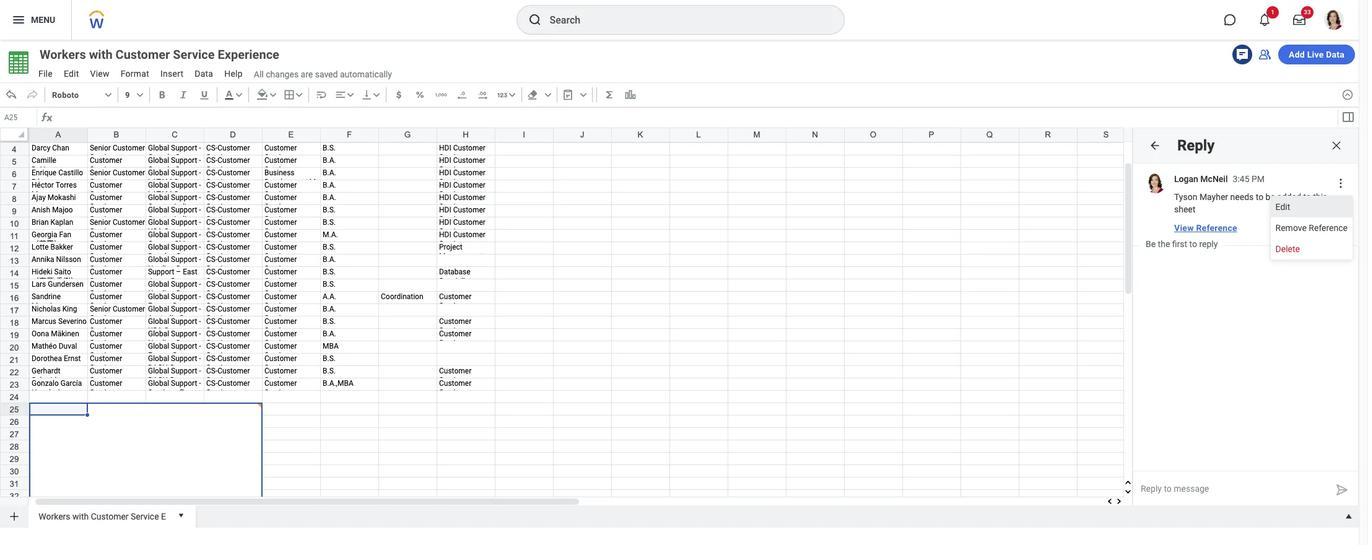Task type: locate. For each thing, give the bounding box(es) containing it.
data up the 'underline' icon
[[195, 69, 213, 79]]

activity stream image
[[1235, 47, 1250, 62]]

chevron down small image right 9
[[134, 89, 146, 101]]

view reference
[[1175, 223, 1238, 233]]

0 horizontal spatial data
[[195, 69, 213, 79]]

roboto
[[52, 90, 79, 99]]

chevron down small image down 'are'
[[293, 89, 305, 101]]

to right first
[[1190, 239, 1198, 249]]

0 horizontal spatial view
[[90, 69, 110, 79]]

related actions vertical image
[[1335, 177, 1348, 190]]

with inside button
[[89, 47, 113, 62]]

tyson
[[1175, 192, 1198, 202]]

formula editor image
[[1341, 110, 1356, 125]]

x image
[[1331, 139, 1343, 152]]

pm
[[1252, 174, 1265, 184]]

None text field
[[1, 109, 37, 126]]

1 vertical spatial edit
[[1276, 202, 1291, 212]]

1 vertical spatial customer
[[91, 512, 129, 521]]

0 vertical spatial view
[[90, 69, 110, 79]]

be
[[1266, 192, 1276, 202]]

0 vertical spatial workers
[[40, 47, 86, 62]]

1 horizontal spatial data
[[1327, 50, 1345, 59]]

chevron down small image left dollar sign image
[[370, 89, 383, 101]]

justify image
[[11, 12, 26, 27]]

None field
[[1332, 173, 1351, 193]]

0 vertical spatial with
[[89, 47, 113, 62]]

1 vertical spatial service
[[131, 512, 159, 521]]

chevron down small image
[[102, 89, 115, 101], [134, 89, 146, 101], [233, 89, 245, 101], [293, 89, 305, 101], [370, 89, 383, 101], [506, 89, 518, 101], [542, 89, 554, 101]]

notifications large image
[[1259, 14, 1271, 26]]

chevron down small image
[[267, 89, 279, 101], [344, 89, 357, 101], [577, 89, 590, 101]]

0 horizontal spatial edit
[[64, 69, 79, 79]]

first
[[1173, 239, 1188, 249]]

data
[[1327, 50, 1345, 59], [195, 69, 213, 79]]

chevron down small image inside 9 popup button
[[134, 89, 146, 101]]

reference for remove reference
[[1309, 223, 1348, 233]]

reply
[[1200, 239, 1218, 249]]

0 vertical spatial data
[[1327, 50, 1345, 59]]

caret down small image
[[175, 509, 187, 522]]

5 chevron down small image from the left
[[370, 89, 383, 101]]

2 chevron down small image from the left
[[134, 89, 146, 101]]

application
[[1134, 472, 1359, 506]]

edit
[[64, 69, 79, 79], [1276, 202, 1291, 212]]

reference
[[1309, 223, 1348, 233], [1197, 223, 1238, 233]]

7 chevron down small image from the left
[[542, 89, 554, 101]]

logan mcneil 3:45 pm
[[1175, 174, 1265, 184]]

file
[[38, 69, 53, 79]]

0 vertical spatial edit
[[64, 69, 79, 79]]

view reference button
[[1170, 218, 1243, 238]]

1 vertical spatial data
[[195, 69, 213, 79]]

grid
[[0, 103, 1369, 545]]

1 chevron down small image from the left
[[267, 89, 279, 101]]

workers right "add footer ws" image
[[39, 512, 70, 521]]

reference up "reply"
[[1197, 223, 1238, 233]]

customer for experience
[[116, 47, 170, 62]]

customer
[[116, 47, 170, 62], [91, 512, 129, 521]]

with inside 'button'
[[72, 512, 89, 521]]

search image
[[528, 12, 542, 27]]

edit right "be"
[[1276, 202, 1291, 212]]

data inside menus menu bar
[[195, 69, 213, 79]]

customer for e
[[91, 512, 129, 521]]

with
[[89, 47, 113, 62], [72, 512, 89, 521]]

1 horizontal spatial view
[[1175, 223, 1194, 233]]

workers with customer service experience button
[[33, 46, 302, 63]]

add live data
[[1289, 50, 1345, 59]]

service for experience
[[173, 47, 215, 62]]

saved
[[315, 69, 338, 79]]

0 vertical spatial service
[[173, 47, 215, 62]]

9
[[125, 90, 130, 99]]

view
[[90, 69, 110, 79], [1175, 223, 1194, 233]]

customer up menus menu bar
[[116, 47, 170, 62]]

toolbar container region
[[0, 82, 1337, 107]]

workers inside 'button'
[[39, 512, 70, 521]]

remove
[[1276, 223, 1307, 233]]

customer inside 'button'
[[91, 512, 129, 521]]

1 horizontal spatial edit
[[1276, 202, 1291, 212]]

help
[[224, 69, 243, 79]]

1 vertical spatial with
[[72, 512, 89, 521]]

reference inside "view reference" button
[[1197, 223, 1238, 233]]

0 horizontal spatial chevron down small image
[[267, 89, 279, 101]]

1 horizontal spatial service
[[173, 47, 215, 62]]

send image
[[1335, 483, 1350, 498]]

workers up file
[[40, 47, 86, 62]]

1 chevron down small image from the left
[[102, 89, 115, 101]]

chevron down small image left 9
[[102, 89, 115, 101]]

1 horizontal spatial chevron down small image
[[344, 89, 357, 101]]

edit inside menus menu bar
[[64, 69, 79, 79]]

customer left e
[[91, 512, 129, 521]]

2 horizontal spatial chevron down small image
[[577, 89, 590, 101]]

edit up roboto
[[64, 69, 79, 79]]

service inside 'button'
[[131, 512, 159, 521]]

add footer ws image
[[8, 511, 21, 523]]

workers
[[40, 47, 86, 62], [39, 512, 70, 521]]

customer inside button
[[116, 47, 170, 62]]

reply
[[1178, 137, 1215, 154]]

service up insert
[[173, 47, 215, 62]]

menus menu bar
[[32, 65, 249, 84]]

chevron down small image down help
[[233, 89, 245, 101]]

chevron down small image right paste icon
[[577, 89, 590, 101]]

1 vertical spatial view
[[1175, 223, 1194, 233]]

mcneil
[[1201, 174, 1228, 184]]

with for workers with customer service e
[[72, 512, 89, 521]]

media classroom image
[[1258, 47, 1273, 62]]

chevron down small image right eraser image
[[542, 89, 554, 101]]

fx image
[[40, 110, 55, 125]]

0 vertical spatial customer
[[116, 47, 170, 62]]

percentage image
[[414, 89, 426, 101]]

to left the this
[[1304, 192, 1312, 202]]

1 button
[[1252, 6, 1279, 33]]

view inside menus menu bar
[[90, 69, 110, 79]]

1 vertical spatial workers
[[39, 512, 70, 521]]

9 button
[[121, 85, 147, 105]]

reference down edit button
[[1309, 223, 1348, 233]]

1 horizontal spatial to
[[1256, 192, 1264, 202]]

workers inside button
[[40, 47, 86, 62]]

chevron down small image left border all image at top
[[267, 89, 279, 101]]

0 horizontal spatial reference
[[1197, 223, 1238, 233]]

to
[[1256, 192, 1264, 202], [1304, 192, 1312, 202], [1190, 239, 1198, 249]]

thousands comma image
[[435, 89, 447, 101]]

view up roboto popup button
[[90, 69, 110, 79]]

6 chevron down small image from the left
[[506, 89, 518, 101]]

to left "be"
[[1256, 192, 1264, 202]]

be the first to reply
[[1146, 239, 1218, 249]]

0 horizontal spatial to
[[1190, 239, 1198, 249]]

1 horizontal spatial reference
[[1309, 223, 1348, 233]]

2 chevron down small image from the left
[[344, 89, 357, 101]]

0 horizontal spatial service
[[131, 512, 159, 521]]

service inside button
[[173, 47, 215, 62]]

delete button
[[1271, 239, 1353, 260]]

add
[[1289, 50, 1305, 59]]

sheet
[[1175, 204, 1196, 214]]

to for be
[[1256, 192, 1264, 202]]

mayher
[[1200, 192, 1229, 202]]

view for view
[[90, 69, 110, 79]]

undo l image
[[5, 89, 17, 101]]

remove zero image
[[456, 89, 468, 101]]

inbox large image
[[1294, 14, 1306, 26]]

reference inside remove reference button
[[1309, 223, 1348, 233]]

service left e
[[131, 512, 159, 521]]

the
[[1158, 239, 1171, 249]]

workers with customer service e
[[39, 512, 166, 521]]

workers for workers with customer service e
[[39, 512, 70, 521]]

be
[[1146, 239, 1156, 249]]

Formula Bar text field
[[55, 109, 1337, 126]]

data right live at the right top
[[1327, 50, 1345, 59]]

tyson mayher needs to be added to this sheet
[[1175, 192, 1328, 214]]

edit inside edit button
[[1276, 202, 1291, 212]]

view inside button
[[1175, 223, 1194, 233]]

service
[[173, 47, 215, 62], [131, 512, 159, 521]]

chevron up circle image
[[1342, 89, 1354, 101]]

roboto button
[[48, 85, 115, 105]]

view up be the first to reply
[[1175, 223, 1194, 233]]

33 button
[[1286, 6, 1314, 33]]

chevron down small image left align bottom 'image'
[[344, 89, 357, 101]]

Search Workday  search field
[[550, 6, 819, 33]]

chevron down small image left eraser image
[[506, 89, 518, 101]]



Task type: vqa. For each thing, say whether or not it's contained in the screenshot.
rightmost view
yes



Task type: describe. For each thing, give the bounding box(es) containing it.
data inside button
[[1327, 50, 1345, 59]]

eraser image
[[526, 89, 539, 101]]

menu button
[[0, 0, 71, 40]]

4 chevron down small image from the left
[[293, 89, 305, 101]]

delete
[[1276, 244, 1301, 254]]

border all image
[[283, 89, 295, 101]]

changes
[[266, 69, 299, 79]]

all changes are saved automatically
[[254, 69, 392, 79]]

italics image
[[177, 89, 189, 101]]

3 chevron down small image from the left
[[577, 89, 590, 101]]

format
[[121, 69, 149, 79]]

3:45
[[1233, 174, 1250, 184]]

chart image
[[624, 89, 637, 101]]

3 chevron down small image from the left
[[233, 89, 245, 101]]

experience
[[218, 47, 279, 62]]

this
[[1314, 192, 1328, 202]]

workers with customer service experience
[[40, 47, 279, 62]]

1
[[1271, 9, 1275, 15]]

underline image
[[198, 89, 210, 101]]

paste image
[[562, 89, 574, 101]]

33
[[1304, 9, 1312, 15]]

Reply to message text field
[[1134, 472, 1332, 506]]

logan mcneil image
[[1146, 173, 1166, 193]]

align bottom image
[[360, 89, 373, 101]]

workers for workers with customer service experience
[[40, 47, 86, 62]]

add live data button
[[1279, 45, 1356, 64]]

all changes are saved automatically button
[[249, 69, 392, 80]]

autosum image
[[603, 89, 616, 101]]

automatically
[[340, 69, 392, 79]]

caret up image
[[1343, 511, 1356, 523]]

with for workers with customer service experience
[[89, 47, 113, 62]]

live
[[1308, 50, 1324, 59]]

text wrap image
[[315, 89, 328, 101]]

add zero image
[[477, 89, 489, 101]]

bold image
[[156, 89, 168, 101]]

to for reply
[[1190, 239, 1198, 249]]

logan
[[1175, 174, 1199, 184]]

dollar sign image
[[393, 89, 405, 101]]

numbers image
[[496, 89, 509, 101]]

reference for view reference
[[1197, 223, 1238, 233]]

all
[[254, 69, 264, 79]]

added
[[1278, 192, 1302, 202]]

chevron down small image inside roboto popup button
[[102, 89, 115, 101]]

align left image
[[334, 89, 347, 101]]

workers with customer service e button
[[34, 506, 171, 525]]

are
[[301, 69, 313, 79]]

profile logan mcneil image
[[1325, 10, 1345, 32]]

remove reference button
[[1271, 217, 1353, 239]]

reply region
[[1134, 128, 1359, 506]]

none field inside 'reply' 'region'
[[1332, 173, 1351, 193]]

remove reference
[[1276, 223, 1348, 233]]

menu
[[31, 15, 55, 25]]

needs
[[1231, 192, 1254, 202]]

arrow left image
[[1149, 139, 1162, 152]]

2 horizontal spatial to
[[1304, 192, 1312, 202]]

e
[[161, 512, 166, 521]]

service for e
[[131, 512, 159, 521]]

insert
[[160, 69, 184, 79]]

view for view reference
[[1175, 223, 1194, 233]]

edit button
[[1271, 196, 1353, 217]]



